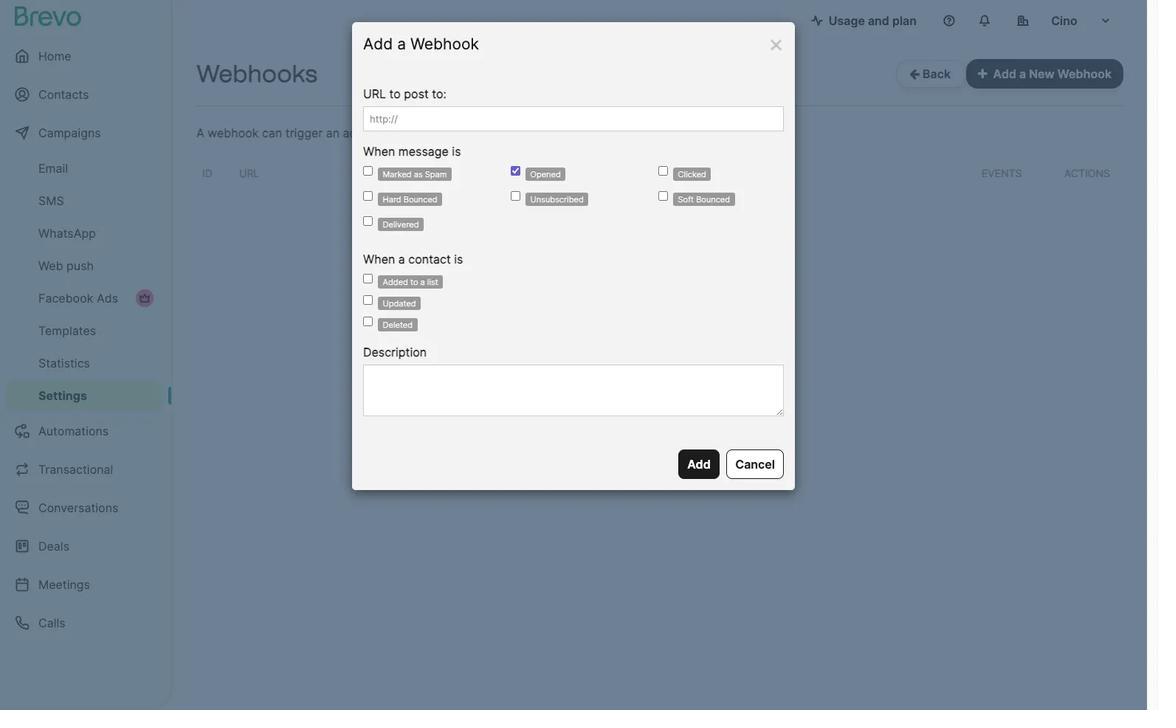 Task type: describe. For each thing, give the bounding box(es) containing it.
sms
[[38, 193, 64, 208]]

(an
[[528, 125, 546, 140]]

when message is
[[363, 144, 461, 159]]

trigger
[[286, 125, 323, 140]]

add for add a webhook
[[363, 35, 393, 53]]

1 vertical spatial is
[[454, 252, 463, 266]]

ads
[[97, 291, 118, 306]]

when a contact is
[[363, 252, 463, 266]]

web
[[38, 258, 63, 273]]

url for url
[[239, 167, 259, 179]]

add for add
[[687, 457, 711, 471]]

deals
[[38, 539, 69, 554]]

added
[[383, 277, 408, 287]]

add for add a new webhook
[[993, 66, 1016, 81]]

automations link
[[6, 413, 162, 449]]

and
[[868, 13, 889, 28]]

home
[[38, 49, 71, 63]]

a left list
[[420, 277, 425, 287]]

push
[[67, 258, 94, 273]]

to for added
[[410, 277, 418, 287]]

a
[[196, 125, 204, 140]]

usage
[[829, 13, 865, 28]]

hard bounced
[[383, 194, 437, 204]]

url)
[[417, 125, 444, 140]]

soft bounced
[[678, 194, 730, 204]]

transactional link
[[6, 452, 162, 487]]

add a new webhook button
[[966, 59, 1123, 89]]

campaigns link
[[6, 115, 162, 151]]

clicked,
[[689, 125, 732, 140]]

http:// text field
[[363, 106, 784, 131]]

×
[[768, 29, 784, 58]]

conversations link
[[6, 490, 162, 526]]

settings
[[38, 388, 87, 403]]

unsubscribed
[[530, 194, 584, 204]]

webhooks
[[196, 60, 318, 88]]

usage and plan button
[[799, 6, 928, 35]]

trigger on
[[462, 167, 524, 179]]

home link
[[6, 38, 162, 74]]

back link
[[897, 60, 966, 88]]

whatsapp
[[38, 226, 96, 241]]

statistics
[[38, 356, 90, 371]]

opened
[[530, 169, 561, 179]]

soft
[[678, 194, 694, 204]]

after
[[447, 125, 474, 140]]

email
[[550, 125, 579, 140]]

a for webhook
[[397, 35, 406, 53]]

back
[[920, 66, 954, 81]]

cancel button
[[726, 449, 784, 479]]

deleted
[[383, 320, 413, 330]]

cancel
[[735, 457, 775, 471]]

contacts
[[38, 87, 89, 102]]

message
[[398, 144, 449, 159]]

transactional
[[38, 462, 113, 477]]

updated
[[383, 298, 416, 309]]

arrow left image
[[910, 68, 920, 80]]

a for contact
[[398, 252, 405, 266]]

to for url
[[389, 86, 401, 101]]

1 an from the left
[[326, 125, 340, 140]]

facebook ads link
[[6, 283, 162, 313]]

as
[[414, 169, 423, 179]]

list
[[427, 277, 438, 287]]

added to a list
[[383, 277, 438, 287]]

contact
[[408, 252, 451, 266]]

clicked
[[678, 169, 706, 179]]

post
[[404, 86, 429, 101]]

actions
[[1064, 167, 1110, 179]]

plus image
[[978, 68, 987, 80]]



Task type: locate. For each thing, give the bounding box(es) containing it.
add right plus image
[[993, 66, 1016, 81]]

when for when message is
[[363, 144, 395, 159]]

a
[[397, 35, 406, 53], [1019, 66, 1026, 81], [407, 125, 413, 140], [398, 252, 405, 266], [420, 277, 425, 287]]

a up added
[[398, 252, 405, 266]]

delivered,
[[582, 125, 637, 140]]

web push link
[[6, 251, 162, 280]]

meetings link
[[6, 567, 162, 602]]

is right contact
[[454, 252, 463, 266]]

events
[[982, 167, 1022, 179]]

event
[[494, 125, 525, 140]]

an right 'after'
[[477, 125, 491, 140]]

None checkbox
[[363, 166, 373, 176], [511, 166, 520, 176], [658, 166, 668, 176], [363, 191, 373, 201], [511, 191, 520, 201], [363, 216, 373, 226], [363, 274, 373, 283], [363, 166, 373, 176], [511, 166, 520, 176], [658, 166, 668, 176], [363, 191, 373, 201], [511, 191, 520, 201], [363, 216, 373, 226], [363, 274, 373, 283]]

add a new webhook
[[993, 66, 1112, 81]]

is
[[452, 144, 461, 159], [454, 252, 463, 266]]

url to post to:
[[363, 86, 447, 101]]

conversations
[[38, 500, 118, 515]]

calls
[[38, 616, 65, 630]]

None text field
[[363, 365, 784, 416]]

facebook ads
[[38, 291, 118, 306]]

trigger
[[462, 167, 506, 179]]

campaigns
[[38, 125, 101, 140]]

a for new
[[1019, 66, 1026, 81]]

whatsapp link
[[6, 218, 162, 248]]

facebook
[[38, 291, 93, 306]]

to:
[[432, 86, 447, 101]]

marked as spam
[[383, 169, 447, 179]]

None checkbox
[[658, 191, 668, 201], [363, 295, 373, 305], [363, 317, 373, 326], [658, 191, 668, 201], [363, 295, 373, 305], [363, 317, 373, 326]]

plan
[[892, 13, 917, 28]]

add a webhook
[[363, 35, 479, 53]]

contacts link
[[6, 77, 162, 112]]

automations
[[38, 424, 109, 438]]

templates link
[[6, 316, 162, 345]]

webhook
[[208, 125, 259, 140]]

when up added
[[363, 252, 395, 266]]

marked
[[383, 169, 412, 179]]

to left list
[[410, 277, 418, 287]]

an
[[326, 125, 340, 140], [477, 125, 491, 140]]

0 vertical spatial is
[[452, 144, 461, 159]]

1 vertical spatial to
[[410, 277, 418, 287]]

an left action
[[326, 125, 340, 140]]

deals link
[[6, 528, 162, 564]]

spam
[[425, 169, 447, 179]]

0 vertical spatial when
[[363, 144, 395, 159]]

opened,
[[640, 125, 686, 140]]

description
[[363, 345, 427, 359]]

webhook
[[410, 35, 479, 53], [1058, 66, 1112, 81]]

calls link
[[6, 605, 162, 641]]

1 vertical spatial url
[[239, 167, 259, 179]]

url for url to post to:
[[363, 86, 386, 101]]

url right id
[[239, 167, 259, 179]]

a left new
[[1019, 66, 1026, 81]]

× button
[[768, 29, 784, 58]]

0 horizontal spatial bounced
[[404, 194, 437, 204]]

2 an from the left
[[477, 125, 491, 140]]

2 when from the top
[[363, 252, 395, 266]]

webhook right new
[[1058, 66, 1112, 81]]

1 horizontal spatial webhook
[[1058, 66, 1112, 81]]

2 vertical spatial add
[[687, 457, 711, 471]]

0 vertical spatial webhook
[[410, 35, 479, 53]]

etc.).
[[735, 125, 763, 140]]

a right (call on the left of page
[[407, 125, 413, 140]]

url left post
[[363, 86, 386, 101]]

add up url to post to:
[[363, 35, 393, 53]]

hard
[[383, 194, 401, 204]]

0 vertical spatial add
[[363, 35, 393, 53]]

action
[[343, 125, 377, 140]]

1 vertical spatial webhook
[[1058, 66, 1112, 81]]

2 horizontal spatial add
[[993, 66, 1016, 81]]

a up url to post to:
[[397, 35, 406, 53]]

when
[[363, 144, 395, 159], [363, 252, 395, 266]]

url
[[363, 86, 386, 101], [239, 167, 259, 179]]

is down 'after'
[[452, 144, 461, 159]]

0 horizontal spatial to
[[389, 86, 401, 101]]

delivered
[[383, 219, 419, 230]]

bounced right the soft at the top
[[696, 194, 730, 204]]

webhook up to:
[[410, 35, 479, 53]]

templates
[[38, 323, 96, 338]]

settings link
[[6, 381, 162, 410]]

add
[[363, 35, 393, 53], [993, 66, 1016, 81], [687, 457, 711, 471]]

1 horizontal spatial add
[[687, 457, 711, 471]]

bounced
[[404, 194, 437, 204], [696, 194, 730, 204]]

2 bounced from the left
[[696, 194, 730, 204]]

when down (call on the left of page
[[363, 144, 395, 159]]

0 horizontal spatial webhook
[[410, 35, 479, 53]]

a inside 'add a new webhook' button
[[1019, 66, 1026, 81]]

1 horizontal spatial an
[[477, 125, 491, 140]]

1 horizontal spatial to
[[410, 277, 418, 287]]

1 vertical spatial when
[[363, 252, 395, 266]]

0 horizontal spatial add
[[363, 35, 393, 53]]

1 horizontal spatial bounced
[[696, 194, 730, 204]]

webhook inside button
[[1058, 66, 1112, 81]]

1 vertical spatial add
[[993, 66, 1016, 81]]

bounced for soft bounced
[[696, 194, 730, 204]]

on
[[509, 167, 524, 179]]

usage and plan
[[829, 13, 917, 28]]

add left cancel
[[687, 457, 711, 471]]

1 horizontal spatial url
[[363, 86, 386, 101]]

left___rvooi image
[[139, 292, 151, 304]]

cino button
[[1005, 6, 1123, 35]]

0 vertical spatial url
[[363, 86, 386, 101]]

1 bounced from the left
[[404, 194, 437, 204]]

0 horizontal spatial an
[[326, 125, 340, 140]]

email link
[[6, 154, 162, 183]]

cino
[[1051, 13, 1077, 28]]

email
[[38, 161, 68, 176]]

to left post
[[389, 86, 401, 101]]

(call
[[380, 125, 404, 140]]

1 when from the top
[[363, 144, 395, 159]]

sms link
[[6, 186, 162, 216]]

web push
[[38, 258, 94, 273]]

0 horizontal spatial url
[[239, 167, 259, 179]]

id
[[202, 167, 212, 179]]

a webhook can trigger an action (call a url) after an event (an email delivered, opened, clicked, etc.).
[[196, 125, 763, 140]]

bounced for hard bounced
[[404, 194, 437, 204]]

statistics link
[[6, 348, 162, 378]]

when for when a contact is
[[363, 252, 395, 266]]

meetings
[[38, 577, 90, 592]]

0 vertical spatial to
[[389, 86, 401, 101]]

add button
[[678, 449, 719, 479]]

bounced down as
[[404, 194, 437, 204]]

new
[[1029, 66, 1055, 81]]

can
[[262, 125, 282, 140]]



Task type: vqa. For each thing, say whether or not it's contained in the screenshot.
in's "2023,"
no



